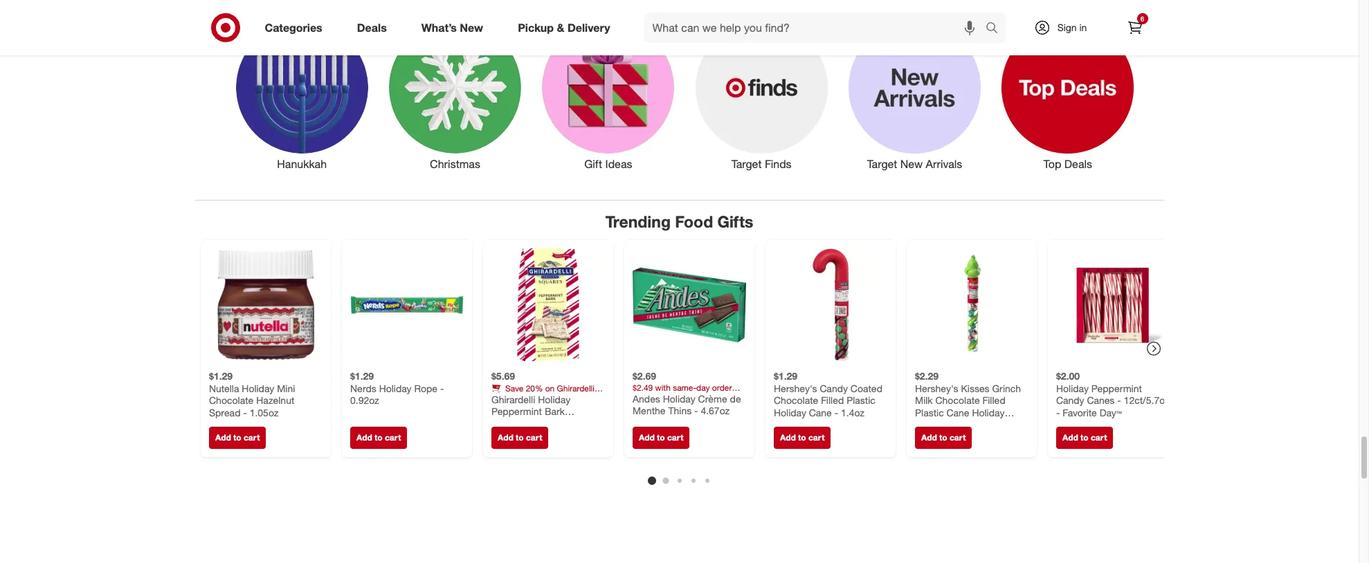 Task type: vqa. For each thing, say whether or not it's contained in the screenshot.
the Shipping
no



Task type: locate. For each thing, give the bounding box(es) containing it.
1 hershey's from the left
[[774, 382, 817, 394]]

$1.29 for $1.29 hershey's candy coated chocolate filled plastic holiday cane - 1.4oz
[[774, 370, 797, 382]]

gift ideas
[[585, 157, 633, 171]]

&
[[557, 20, 565, 34], [597, 383, 602, 394]]

to down menthe
[[657, 433, 665, 443]]

chocolate right de
[[774, 395, 818, 406]]

new for target
[[901, 157, 923, 171]]

to down $2.29 hershey's kisses grinch milk chocolate filled plastic cane holiday candy - 2.08oz
[[939, 433, 947, 443]]

deals link
[[345, 12, 404, 43]]

& right pickup
[[557, 20, 565, 34]]

- right the thins on the bottom of the page
[[694, 405, 698, 417]]

squares
[[538, 418, 574, 430]]

0 horizontal spatial $1.29
[[209, 370, 232, 382]]

chocolate up 5.4oz
[[491, 418, 536, 430]]

2 add to cart from the left
[[356, 433, 401, 443]]

0 horizontal spatial hershey's
[[774, 382, 817, 394]]

0 horizontal spatial new
[[460, 20, 483, 34]]

1 to from the left
[[233, 433, 241, 443]]

0 horizontal spatial &
[[557, 20, 565, 34]]

0 horizontal spatial target
[[732, 157, 762, 171]]

holiday left 1.4oz
[[774, 407, 806, 418]]

hershey's for $2.29
[[915, 382, 958, 394]]

1 add to cart from the left
[[215, 433, 260, 443]]

add to cart for nerds holiday rope - 0.92oz
[[356, 433, 401, 443]]

holiday up the thins on the bottom of the page
[[663, 393, 695, 405]]

& left andes
[[597, 383, 602, 394]]

kisses
[[961, 382, 990, 394]]

to right 5.4oz
[[516, 433, 524, 443]]

target finds
[[732, 157, 792, 171]]

cart down $1.29 hershey's candy coated chocolate filled plastic holiday cane - 1.4oz
[[808, 433, 825, 443]]

search
[[979, 22, 1013, 36]]

new inside "what's new" link
[[460, 20, 483, 34]]

5 to from the left
[[798, 433, 806, 443]]

candy down "milk"
[[915, 419, 943, 431]]

add
[[215, 433, 231, 443], [356, 433, 372, 443], [498, 433, 513, 443], [639, 433, 655, 443], [780, 433, 796, 443], [921, 433, 937, 443], [1063, 433, 1078, 443]]

2 target from the left
[[867, 157, 898, 171]]

cane inside $1.29 hershey's candy coated chocolate filled plastic holiday cane - 1.4oz
[[809, 407, 832, 418]]

menthe
[[633, 405, 665, 417]]

1 cart from the left
[[243, 433, 260, 443]]

cane for plastic
[[947, 407, 969, 418]]

milk
[[915, 395, 933, 406]]

add to cart button down 0.92oz
[[350, 427, 407, 449]]

crème
[[698, 393, 727, 405]]

holiday
[[242, 382, 274, 394], [379, 382, 411, 394], [1056, 382, 1089, 394], [663, 393, 695, 405], [538, 394, 570, 405], [774, 407, 806, 418], [972, 407, 1005, 418]]

add to cart button down favorite
[[1056, 427, 1113, 449]]

holiday down $2.00
[[1056, 382, 1089, 394]]

to
[[233, 433, 241, 443], [374, 433, 382, 443], [516, 433, 524, 443], [657, 433, 665, 443], [798, 433, 806, 443], [939, 433, 947, 443], [1081, 433, 1089, 443]]

add down lindt in the bottom left of the page
[[498, 433, 513, 443]]

peppermint up the canes
[[1092, 382, 1142, 394]]

plastic
[[847, 395, 876, 406], [915, 407, 944, 418]]

2 $1.29 from the left
[[350, 370, 374, 382]]

cart down 2.08oz
[[950, 433, 966, 443]]

holiday up hazelnut
[[242, 382, 274, 394]]

chocolate
[[209, 395, 253, 406], [774, 395, 818, 406], [935, 395, 980, 406], [491, 418, 536, 430]]

5 add from the left
[[780, 433, 796, 443]]

new left arrivals
[[901, 157, 923, 171]]

what's new
[[422, 20, 483, 34]]

2 add from the left
[[356, 433, 372, 443]]

2 filled from the left
[[983, 395, 1006, 406]]

20%
[[526, 383, 543, 394]]

1 horizontal spatial new
[[901, 157, 923, 171]]

$1.29
[[209, 370, 232, 382], [350, 370, 374, 382], [774, 370, 797, 382]]

holiday peppermint candy canes - 12ct/5.7oz - favorite day™ image
[[1056, 248, 1170, 362], [1056, 248, 1170, 362]]

0.92oz
[[350, 395, 379, 406]]

cart for hershey's kisses grinch milk chocolate filled plastic cane holiday candy - 2.08oz
[[950, 433, 966, 443]]

candy up favorite
[[1056, 395, 1084, 406]]

new inside target new arrivals link
[[901, 157, 923, 171]]

chocolate down kisses
[[935, 395, 980, 406]]

hershey's inside $2.29 hershey's kisses grinch milk chocolate filled plastic cane holiday candy - 2.08oz
[[915, 382, 958, 394]]

1 vertical spatial plastic
[[915, 407, 944, 418]]

add to cart button for nerds holiday rope - 0.92oz
[[350, 427, 407, 449]]

0 vertical spatial deals
[[357, 20, 387, 34]]

peppermint
[[1092, 382, 1142, 394], [491, 406, 542, 417]]

$1.29 nerds holiday rope - 0.92oz
[[350, 370, 444, 406]]

5 add to cart button from the left
[[774, 427, 831, 449]]

1 horizontal spatial cane
[[947, 407, 969, 418]]

0 vertical spatial new
[[460, 20, 483, 34]]

6 add to cart button from the left
[[915, 427, 972, 449]]

& inside save 20% on ghirardelli & lindt chocolates
[[597, 383, 602, 394]]

0 horizontal spatial deals
[[357, 20, 387, 34]]

1 cane from the left
[[809, 407, 832, 418]]

peppermint inside $2.00 holiday peppermint candy canes - 12ct/5.7oz - favorite day™
[[1092, 382, 1142, 394]]

holiday left "rope"
[[379, 382, 411, 394]]

chocolate inside $2.29 hershey's kisses grinch milk chocolate filled plastic cane holiday candy - 2.08oz
[[935, 395, 980, 406]]

2 horizontal spatial $1.29
[[774, 370, 797, 382]]

nutella holiday mini chocolate hazelnut spread - 1.05oz image
[[209, 248, 322, 362], [209, 248, 322, 362]]

add to cart button down spread
[[209, 427, 266, 449]]

add to cart
[[215, 433, 260, 443], [356, 433, 401, 443], [498, 433, 542, 443], [639, 433, 683, 443], [780, 433, 825, 443], [921, 433, 966, 443], [1063, 433, 1107, 443]]

chocolate inside ghirardelli holiday peppermint bark chocolate squares - 5.4oz
[[491, 418, 536, 430]]

add down spread
[[215, 433, 231, 443]]

1 horizontal spatial $1.29
[[350, 370, 374, 382]]

- inside $2.29 hershey's kisses grinch milk chocolate filled plastic cane holiday candy - 2.08oz
[[946, 419, 950, 431]]

$1.29 inside $1.29 nerds holiday rope - 0.92oz
[[350, 370, 374, 382]]

1 target from the left
[[732, 157, 762, 171]]

gift
[[585, 157, 603, 171]]

- left 2.08oz
[[946, 419, 950, 431]]

deals inside deals link
[[357, 20, 387, 34]]

1 vertical spatial peppermint
[[491, 406, 542, 417]]

ghirardelli down $5.69
[[491, 394, 535, 405]]

2 add to cart button from the left
[[350, 427, 407, 449]]

add to cart for nutella holiday mini chocolate hazelnut spread - 1.05oz
[[215, 433, 260, 443]]

7 add to cart from the left
[[1063, 433, 1107, 443]]

andes holiday crème de menthe thins - 4.67oz image
[[633, 248, 746, 362], [633, 248, 746, 362]]

on
[[545, 383, 555, 394]]

add to cart down favorite
[[1063, 433, 1107, 443]]

1 vertical spatial &
[[597, 383, 602, 394]]

1.05oz
[[249, 407, 278, 418]]

5 add to cart from the left
[[780, 433, 825, 443]]

filled
[[821, 395, 844, 406], [983, 395, 1006, 406]]

cane
[[809, 407, 832, 418], [947, 407, 969, 418]]

3 cart from the left
[[526, 433, 542, 443]]

hershey's down $2.29
[[915, 382, 958, 394]]

to down $1.29 hershey's candy coated chocolate filled plastic holiday cane - 1.4oz
[[798, 433, 806, 443]]

ghirardelli
[[557, 383, 594, 394], [491, 394, 535, 405]]

hazelnut
[[256, 395, 294, 406]]

target for target new arrivals
[[867, 157, 898, 171]]

add to cart button for andes holiday crème de menthe thins - 4.67oz
[[633, 427, 690, 449]]

hershey's inside $1.29 hershey's candy coated chocolate filled plastic holiday cane - 1.4oz
[[774, 382, 817, 394]]

deals left the "what's"
[[357, 20, 387, 34]]

4 cart from the left
[[667, 433, 683, 443]]

cart
[[243, 433, 260, 443], [385, 433, 401, 443], [526, 433, 542, 443], [667, 433, 683, 443], [808, 433, 825, 443], [950, 433, 966, 443], [1091, 433, 1107, 443]]

7 add to cart button from the left
[[1056, 427, 1113, 449]]

candy inside $1.29 hershey's candy coated chocolate filled plastic holiday cane - 1.4oz
[[820, 382, 848, 394]]

to for hershey's candy coated chocolate filled plastic holiday cane - 1.4oz
[[798, 433, 806, 443]]

cart down day™
[[1091, 433, 1107, 443]]

holiday up bark
[[538, 394, 570, 405]]

1 horizontal spatial ghirardelli
[[557, 383, 594, 394]]

to down 0.92oz
[[374, 433, 382, 443]]

0 horizontal spatial ghirardelli
[[491, 394, 535, 405]]

top
[[1044, 157, 1062, 171]]

1 horizontal spatial hershey's
[[915, 382, 958, 394]]

de
[[730, 393, 741, 405]]

new
[[460, 20, 483, 34], [901, 157, 923, 171]]

add to cart button for nutella holiday mini chocolate hazelnut spread - 1.05oz
[[209, 427, 266, 449]]

1 vertical spatial new
[[901, 157, 923, 171]]

target finds link
[[685, 19, 838, 172]]

$1.29 inside $1.29 hershey's candy coated chocolate filled plastic holiday cane - 1.4oz
[[774, 370, 797, 382]]

$1.29 inside the $1.29 nutella holiday mini chocolate hazelnut spread - 1.05oz
[[209, 370, 232, 382]]

add to cart button down "milk"
[[915, 427, 972, 449]]

7 to from the left
[[1081, 433, 1089, 443]]

grinch
[[992, 382, 1021, 394]]

plastic inside $1.29 hershey's candy coated chocolate filled plastic holiday cane - 1.4oz
[[847, 395, 876, 406]]

5.4oz
[[491, 430, 515, 442]]

target left 'finds'
[[732, 157, 762, 171]]

chocolate up spread
[[209, 395, 253, 406]]

4 add to cart button from the left
[[633, 427, 690, 449]]

2 cart from the left
[[385, 433, 401, 443]]

- right squares
[[577, 418, 581, 430]]

-
[[440, 382, 444, 394], [1117, 395, 1121, 406], [694, 405, 698, 417], [243, 407, 247, 418], [835, 407, 838, 418], [1056, 407, 1060, 418], [577, 418, 581, 430], [946, 419, 950, 431]]

peppermint for chocolate
[[491, 406, 542, 417]]

1 horizontal spatial candy
[[915, 419, 943, 431]]

0 horizontal spatial filled
[[821, 395, 844, 406]]

1 vertical spatial deals
[[1065, 157, 1093, 171]]

0 horizontal spatial candy
[[820, 382, 848, 394]]

holiday inside ghirardelli holiday peppermint bark chocolate squares - 5.4oz
[[538, 394, 570, 405]]

add to cart down spread
[[215, 433, 260, 443]]

plastic down coated
[[847, 395, 876, 406]]

to down favorite
[[1081, 433, 1089, 443]]

target left arrivals
[[867, 157, 898, 171]]

chocolate for $1.29 hershey's candy coated chocolate filled plastic holiday cane - 1.4oz
[[774, 395, 818, 406]]

categories
[[265, 20, 322, 34]]

coated
[[851, 382, 883, 394]]

3 to from the left
[[516, 433, 524, 443]]

$1.29 for $1.29 nerds holiday rope - 0.92oz
[[350, 370, 374, 382]]

1 horizontal spatial plastic
[[915, 407, 944, 418]]

add to cart down 2.08oz
[[921, 433, 966, 443]]

deals right top on the right top of the page
[[1065, 157, 1093, 171]]

2 horizontal spatial candy
[[1056, 395, 1084, 406]]

hershey's
[[774, 382, 817, 394], [915, 382, 958, 394]]

add down $1.29 hershey's candy coated chocolate filled plastic holiday cane - 1.4oz
[[780, 433, 796, 443]]

add down 0.92oz
[[356, 433, 372, 443]]

new for what's
[[460, 20, 483, 34]]

gift ideas link
[[532, 19, 685, 172]]

filled inside $2.29 hershey's kisses grinch milk chocolate filled plastic cane holiday candy - 2.08oz
[[983, 395, 1006, 406]]

cane for holiday
[[809, 407, 832, 418]]

3 add to cart button from the left
[[491, 427, 548, 449]]

cane inside $2.29 hershey's kisses grinch milk chocolate filled plastic cane holiday candy - 2.08oz
[[947, 407, 969, 418]]

2 to from the left
[[374, 433, 382, 443]]

add for nerds holiday rope - 0.92oz
[[356, 433, 372, 443]]

6 add to cart from the left
[[921, 433, 966, 443]]

top deals link
[[992, 19, 1145, 172]]

0 horizontal spatial plastic
[[847, 395, 876, 406]]

0 vertical spatial plastic
[[847, 395, 876, 406]]

candy up 1.4oz
[[820, 382, 848, 394]]

1 horizontal spatial filled
[[983, 395, 1006, 406]]

0 horizontal spatial peppermint
[[491, 406, 542, 417]]

filled up 1.4oz
[[821, 395, 844, 406]]

1 add from the left
[[215, 433, 231, 443]]

cane left 1.4oz
[[809, 407, 832, 418]]

what's
[[422, 20, 457, 34]]

1 horizontal spatial target
[[867, 157, 898, 171]]

save
[[505, 383, 523, 394]]

3 add to cart from the left
[[498, 433, 542, 443]]

2.08oz
[[952, 419, 981, 431]]

cart down squares
[[526, 433, 542, 443]]

6 cart from the left
[[950, 433, 966, 443]]

cane up 2.08oz
[[947, 407, 969, 418]]

plastic down "milk"
[[915, 407, 944, 418]]

deals
[[357, 20, 387, 34], [1065, 157, 1093, 171]]

6 to from the left
[[939, 433, 947, 443]]

12ct/5.7oz
[[1124, 395, 1170, 406]]

7 cart from the left
[[1091, 433, 1107, 443]]

add down "milk"
[[921, 433, 937, 443]]

nerds holiday rope - 0.92oz image
[[350, 248, 464, 362], [350, 248, 464, 362]]

1 add to cart button from the left
[[209, 427, 266, 449]]

hershey's right de
[[774, 382, 817, 394]]

delivery
[[568, 20, 610, 34]]

hershey's candy coated chocolate filled plastic holiday cane - 1.4oz image
[[774, 248, 887, 362], [774, 248, 887, 362]]

holiday inside $2.00 holiday peppermint candy canes - 12ct/5.7oz - favorite day™
[[1056, 382, 1089, 394]]

4 add from the left
[[639, 433, 655, 443]]

peppermint inside ghirardelli holiday peppermint bark chocolate squares - 5.4oz
[[491, 406, 542, 417]]

2 cane from the left
[[947, 407, 969, 418]]

add to cart down $1.29 hershey's candy coated chocolate filled plastic holiday cane - 1.4oz
[[780, 433, 825, 443]]

add to cart down menthe
[[639, 433, 683, 443]]

cart down $1.29 nerds holiday rope - 0.92oz
[[385, 433, 401, 443]]

target for target finds
[[732, 157, 762, 171]]

holiday up 2.08oz
[[972, 407, 1005, 418]]

2 hershey's from the left
[[915, 382, 958, 394]]

7 add from the left
[[1063, 433, 1078, 443]]

chocolate inside $1.29 hershey's candy coated chocolate filled plastic holiday cane - 1.4oz
[[774, 395, 818, 406]]

1 $1.29 from the left
[[209, 370, 232, 382]]

- right "rope"
[[440, 382, 444, 394]]

add to cart button down $1.29 hershey's candy coated chocolate filled plastic holiday cane - 1.4oz
[[774, 427, 831, 449]]

0 vertical spatial peppermint
[[1092, 382, 1142, 394]]

6
[[1141, 15, 1145, 23]]

gifts
[[718, 212, 754, 231]]

new right the "what's"
[[460, 20, 483, 34]]

5 cart from the left
[[808, 433, 825, 443]]

chocolate inside the $1.29 nutella holiday mini chocolate hazelnut spread - 1.05oz
[[209, 395, 253, 406]]

ghirardelli holiday peppermint bark chocolate squares - 5.4oz image
[[491, 248, 605, 362], [491, 248, 605, 362]]

1 filled from the left
[[821, 395, 844, 406]]

3 $1.29 from the left
[[774, 370, 797, 382]]

1 horizontal spatial deals
[[1065, 157, 1093, 171]]

add to cart button for hershey's candy coated chocolate filled plastic holiday cane - 1.4oz
[[774, 427, 831, 449]]

cart down the thins on the bottom of the page
[[667, 433, 683, 443]]

add for hershey's kisses grinch milk chocolate filled plastic cane holiday candy - 2.08oz
[[921, 433, 937, 443]]

add to cart down 0.92oz
[[356, 433, 401, 443]]

add down menthe
[[639, 433, 655, 443]]

1 horizontal spatial peppermint
[[1092, 382, 1142, 394]]

0 horizontal spatial cane
[[809, 407, 832, 418]]

candy
[[820, 382, 848, 394], [1056, 395, 1084, 406], [915, 419, 943, 431]]

hershey's kisses grinch milk chocolate filled plastic cane holiday candy - 2.08oz image
[[915, 248, 1029, 362], [915, 248, 1029, 362]]

trending food gifts
[[606, 212, 754, 231]]

plastic inside $2.29 hershey's kisses grinch milk chocolate filled plastic cane holiday candy - 2.08oz
[[915, 407, 944, 418]]

add to cart button for ghirardelli holiday peppermint bark chocolate squares - 5.4oz
[[491, 427, 548, 449]]

3 add from the left
[[498, 433, 513, 443]]

cart for hershey's candy coated chocolate filled plastic holiday cane - 1.4oz
[[808, 433, 825, 443]]

to down spread
[[233, 433, 241, 443]]

pickup
[[518, 20, 554, 34]]

nutella
[[209, 382, 239, 394]]

holiday inside andes holiday crème de menthe thins - 4.67oz
[[663, 393, 695, 405]]

1 horizontal spatial &
[[597, 383, 602, 394]]

$1.29 for $1.29 nutella holiday mini chocolate hazelnut spread - 1.05oz
[[209, 370, 232, 382]]

add to cart button
[[209, 427, 266, 449], [350, 427, 407, 449], [491, 427, 548, 449], [633, 427, 690, 449], [774, 427, 831, 449], [915, 427, 972, 449], [1056, 427, 1113, 449]]

$2.29
[[915, 370, 939, 382]]

ghirardelli inside save 20% on ghirardelli & lindt chocolates
[[557, 383, 594, 394]]

target
[[732, 157, 762, 171], [867, 157, 898, 171]]

peppermint down lindt in the bottom left of the page
[[491, 406, 542, 417]]

- left 1.05oz
[[243, 407, 247, 418]]

- left 1.4oz
[[835, 407, 838, 418]]

filled down grinch
[[983, 395, 1006, 406]]

4 add to cart from the left
[[639, 433, 683, 443]]

add to cart button down chocolates
[[491, 427, 548, 449]]

6 add from the left
[[921, 433, 937, 443]]

add down favorite
[[1063, 433, 1078, 443]]

- inside $1.29 hershey's candy coated chocolate filled plastic holiday cane - 1.4oz
[[835, 407, 838, 418]]

ghirardelli right on
[[557, 383, 594, 394]]

4 to from the left
[[657, 433, 665, 443]]

add to cart button down menthe
[[633, 427, 690, 449]]

cart down 1.05oz
[[243, 433, 260, 443]]

add to cart down squares
[[498, 433, 542, 443]]

holiday inside $2.29 hershey's kisses grinch milk chocolate filled plastic cane holiday candy - 2.08oz
[[972, 407, 1005, 418]]



Task type: describe. For each thing, give the bounding box(es) containing it.
add to cart button for holiday peppermint candy canes - 12ct/5.7oz - favorite day™
[[1056, 427, 1113, 449]]

hershey's for $1.29
[[774, 382, 817, 394]]

target new arrivals link
[[838, 19, 992, 172]]

categories link
[[253, 12, 340, 43]]

to for nutella holiday mini chocolate hazelnut spread - 1.05oz
[[233, 433, 241, 443]]

ghirardelli inside ghirardelli holiday peppermint bark chocolate squares - 5.4oz
[[491, 394, 535, 405]]

in
[[1080, 21, 1087, 33]]

to for andes holiday crème de menthe thins - 4.67oz
[[657, 433, 665, 443]]

$2.00
[[1056, 370, 1080, 382]]

- inside ghirardelli holiday peppermint bark chocolate squares - 5.4oz
[[577, 418, 581, 430]]

to for nerds holiday rope - 0.92oz
[[374, 433, 382, 443]]

chocolate for $1.29 nutella holiday mini chocolate hazelnut spread - 1.05oz
[[209, 395, 253, 406]]

target new arrivals
[[867, 157, 963, 171]]

add for ghirardelli holiday peppermint bark chocolate squares - 5.4oz
[[498, 433, 513, 443]]

finds
[[765, 157, 792, 171]]

to for ghirardelli holiday peppermint bark chocolate squares - 5.4oz
[[516, 433, 524, 443]]

$2.00 holiday peppermint candy canes - 12ct/5.7oz - favorite day™
[[1056, 370, 1170, 418]]

bark
[[545, 406, 565, 417]]

holiday inside the $1.29 nutella holiday mini chocolate hazelnut spread - 1.05oz
[[242, 382, 274, 394]]

hanukkah link
[[225, 19, 379, 172]]

cart for andes holiday crème de menthe thins - 4.67oz
[[667, 433, 683, 443]]

rope
[[414, 382, 437, 394]]

andes
[[633, 393, 660, 405]]

add to cart for andes holiday crème de menthe thins - 4.67oz
[[639, 433, 683, 443]]

canes
[[1087, 395, 1115, 406]]

- inside andes holiday crème de menthe thins - 4.67oz
[[694, 405, 698, 417]]

save 20% on ghirardelli & lindt chocolates
[[491, 383, 602, 404]]

add for nutella holiday mini chocolate hazelnut spread - 1.05oz
[[215, 433, 231, 443]]

favorite
[[1063, 407, 1097, 418]]

$5.69
[[491, 370, 515, 382]]

add to cart for holiday peppermint candy canes - 12ct/5.7oz - favorite day™
[[1063, 433, 1107, 443]]

day™
[[1100, 407, 1122, 418]]

sign
[[1058, 21, 1077, 33]]

food
[[675, 212, 713, 231]]

nerds
[[350, 382, 376, 394]]

mini
[[277, 382, 295, 394]]

christmas
[[430, 157, 481, 171]]

add to cart button for hershey's kisses grinch milk chocolate filled plastic cane holiday candy - 2.08oz
[[915, 427, 972, 449]]

hanukkah
[[277, 157, 327, 171]]

sign in link
[[1022, 12, 1109, 43]]

holiday inside $1.29 hershey's candy coated chocolate filled plastic holiday cane - 1.4oz
[[774, 407, 806, 418]]

to for holiday peppermint candy canes - 12ct/5.7oz - favorite day™
[[1081, 433, 1089, 443]]

to for hershey's kisses grinch milk chocolate filled plastic cane holiday candy - 2.08oz
[[939, 433, 947, 443]]

6 link
[[1120, 12, 1151, 43]]

cart for holiday peppermint candy canes - 12ct/5.7oz - favorite day™
[[1091, 433, 1107, 443]]

what's new link
[[410, 12, 501, 43]]

sign in
[[1058, 21, 1087, 33]]

thins
[[668, 405, 692, 417]]

$2.69
[[633, 370, 656, 382]]

4.67oz
[[701, 405, 730, 417]]

ghirardelli holiday peppermint bark chocolate squares - 5.4oz
[[491, 394, 581, 442]]

0 vertical spatial &
[[557, 20, 565, 34]]

top deals
[[1044, 157, 1093, 171]]

What can we help you find? suggestions appear below search field
[[644, 12, 989, 43]]

- left favorite
[[1056, 407, 1060, 418]]

filled inside $1.29 hershey's candy coated chocolate filled plastic holiday cane - 1.4oz
[[821, 395, 844, 406]]

add to cart for hershey's kisses grinch milk chocolate filled plastic cane holiday candy - 2.08oz
[[921, 433, 966, 443]]

peppermint for canes
[[1092, 382, 1142, 394]]

- up day™
[[1117, 395, 1121, 406]]

add to cart for ghirardelli holiday peppermint bark chocolate squares - 5.4oz
[[498, 433, 542, 443]]

add for holiday peppermint candy canes - 12ct/5.7oz - favorite day™
[[1063, 433, 1078, 443]]

pickup & delivery link
[[506, 12, 628, 43]]

1.4oz
[[841, 407, 865, 418]]

ideas
[[606, 157, 633, 171]]

holiday inside $1.29 nerds holiday rope - 0.92oz
[[379, 382, 411, 394]]

trending
[[606, 212, 671, 231]]

add to cart for hershey's candy coated chocolate filled plastic holiday cane - 1.4oz
[[780, 433, 825, 443]]

- inside the $1.29 nutella holiday mini chocolate hazelnut spread - 1.05oz
[[243, 407, 247, 418]]

cart for ghirardelli holiday peppermint bark chocolate squares - 5.4oz
[[526, 433, 542, 443]]

add for andes holiday crème de menthe thins - 4.67oz
[[639, 433, 655, 443]]

candy inside $2.00 holiday peppermint candy canes - 12ct/5.7oz - favorite day™
[[1056, 395, 1084, 406]]

$1.29 hershey's candy coated chocolate filled plastic holiday cane - 1.4oz
[[774, 370, 883, 418]]

search button
[[979, 12, 1013, 46]]

$1.29 nutella holiday mini chocolate hazelnut spread - 1.05oz
[[209, 370, 295, 418]]

arrivals
[[926, 157, 963, 171]]

cart for nutella holiday mini chocolate hazelnut spread - 1.05oz
[[243, 433, 260, 443]]

andes holiday crème de menthe thins - 4.67oz
[[633, 393, 741, 417]]

- inside $1.29 nerds holiday rope - 0.92oz
[[440, 382, 444, 394]]

pickup & delivery
[[518, 20, 610, 34]]

cart for nerds holiday rope - 0.92oz
[[385, 433, 401, 443]]

chocolate for ghirardelli holiday peppermint bark chocolate squares - 5.4oz
[[491, 418, 536, 430]]

candy inside $2.29 hershey's kisses grinch milk chocolate filled plastic cane holiday candy - 2.08oz
[[915, 419, 943, 431]]

spread
[[209, 407, 240, 418]]

christmas link
[[379, 19, 532, 172]]

lindt
[[491, 394, 510, 404]]

add for hershey's candy coated chocolate filled plastic holiday cane - 1.4oz
[[780, 433, 796, 443]]

deals inside top deals link
[[1065, 157, 1093, 171]]

$2.29 hershey's kisses grinch milk chocolate filled plastic cane holiday candy - 2.08oz
[[915, 370, 1021, 431]]

chocolates
[[512, 394, 553, 404]]



